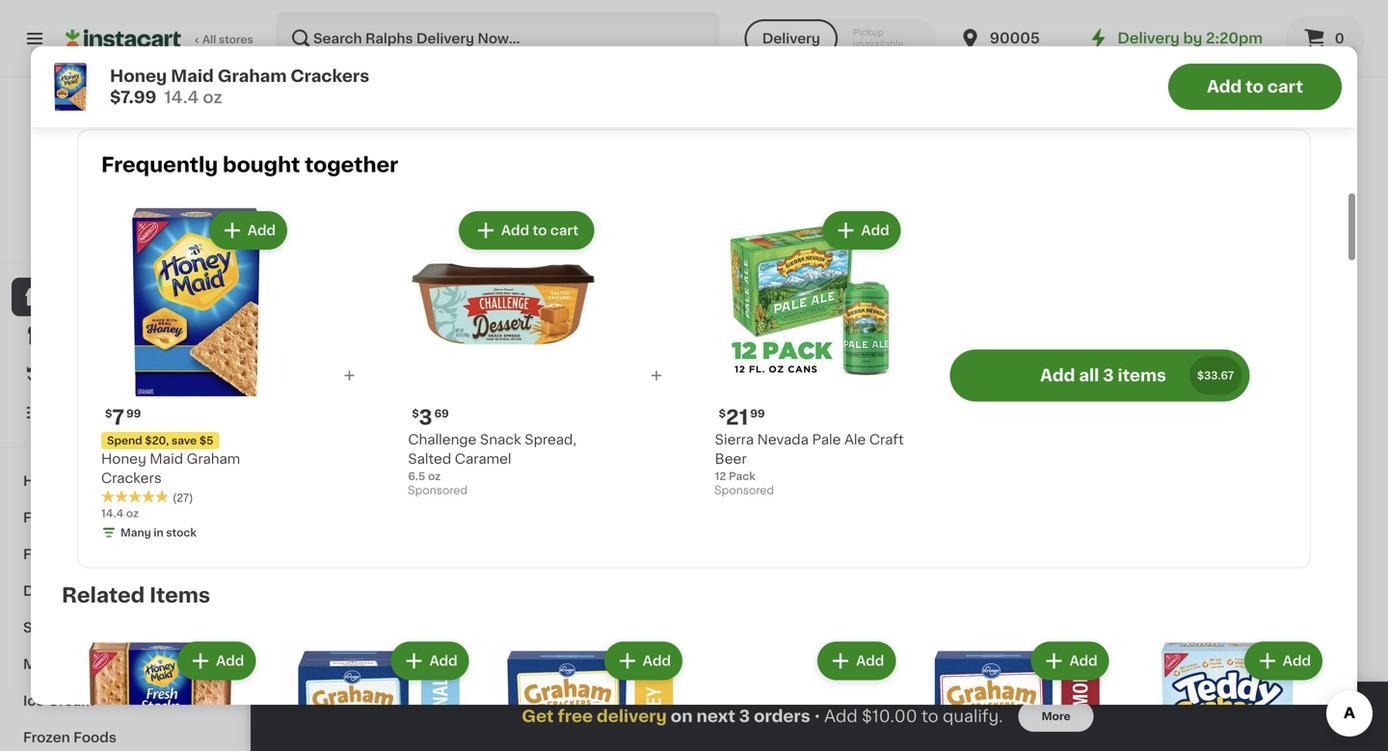 Task type: vqa. For each thing, say whether or not it's contained in the screenshot.
Create new button
no



Task type: locate. For each thing, give the bounding box(es) containing it.
0 horizontal spatial cream
[[48, 694, 94, 708]]

$20, for 5
[[1050, 367, 1074, 377]]

view inside popup button
[[1131, 108, 1164, 121]]

0 horizontal spatial see eligible items
[[668, 489, 791, 503]]

crackers down stacks
[[1063, 403, 1123, 416]]

2 vertical spatial fresh
[[23, 548, 62, 561]]

99%
[[346, 364, 376, 378]]

save for 5
[[1077, 367, 1102, 377]]

99 up the snack
[[495, 340, 510, 350]]

69 for daisy sour cream
[[1212, 340, 1227, 350]]

honey down $ 7 99
[[101, 452, 146, 466]]

holiday
[[23, 474, 77, 488]]

of inside notes of citrus, honey, white flowers, lemon, apple, grapefruit, and minerals 750 ml
[[310, 41, 321, 51]]

1 horizontal spatial of
[[523, 41, 534, 51]]

many down 14.4 oz
[[121, 527, 151, 538]]

maid
[[171, 68, 214, 84], [696, 384, 730, 397], [150, 452, 183, 466]]

buy
[[54, 367, 81, 381]]

delivery right the 5.3 oz
[[762, 32, 820, 45]]

0 vertical spatial view
[[1131, 108, 1164, 121]]

delivery up the view pricing policy link
[[102, 192, 160, 205]]

of for fruit
[[523, 41, 534, 51]]

$ inside $ 5 99
[[1011, 340, 1018, 350]]

1 horizontal spatial cart
[[1268, 79, 1304, 95]]

99 inside $ 5 99
[[1033, 340, 1048, 350]]

14.4 down holiday link
[[101, 508, 124, 519]]

spend $20, save $5 down $7.99 element
[[654, 367, 760, 377]]

cream up (138)
[[914, 403, 959, 416]]

16 left ale
[[827, 439, 839, 450]]

1 horizontal spatial spend
[[654, 367, 689, 377]]

now
[[163, 192, 195, 205]]

shop
[[54, 290, 90, 304]]

cream right $33.67
[[1263, 364, 1308, 378]]

in left beer
[[700, 459, 710, 469]]

(27) up fresh fruit link
[[173, 493, 193, 503]]

1 of from the left
[[310, 41, 321, 51]]

delivery inside button
[[762, 32, 820, 45]]

save down lists link
[[172, 435, 197, 446]]

2 vertical spatial cream
[[48, 694, 94, 708]]

ritz fresh stacks original crackers
[[1007, 384, 1123, 416]]

2 vertical spatial in
[[154, 527, 164, 538]]

dairy & eggs link
[[12, 573, 234, 609]]

1 horizontal spatial honey maid graham crackers
[[648, 384, 787, 416]]

sour up (138)
[[880, 403, 911, 416]]

honey maid graham crackers inside item carousel region
[[648, 384, 787, 416]]

0 vertical spatial 16
[[1186, 383, 1198, 394]]

1 horizontal spatial sponsored badge image
[[715, 485, 773, 496]]

2 vertical spatial maid
[[150, 452, 183, 466]]

spend down $ 7 99
[[107, 435, 142, 446]]

meat
[[23, 658, 59, 671]]

maid up 21
[[696, 384, 730, 397]]

1 vertical spatial see eligible items
[[668, 489, 791, 503]]

1 vertical spatial in
[[700, 459, 710, 469]]

delivery
[[1118, 31, 1180, 45], [762, 32, 820, 45], [102, 192, 160, 205]]

100% inside 100% satisfaction guarantee button
[[49, 234, 79, 244]]

0 horizontal spatial 69
[[434, 408, 449, 419]]

maid down all
[[171, 68, 214, 84]]

delivery left by on the right
[[1118, 31, 1180, 45]]

fresh down holiday
[[23, 511, 62, 525]]

delivery for delivery by 2:20pm
[[1118, 31, 1180, 45]]

0 horizontal spatial all
[[1079, 368, 1100, 384]]

notes inside notes of fruit intensity, bread dough, and spiciness
[[489, 41, 521, 51]]

& left candy
[[77, 621, 88, 634]]

0 horizontal spatial view
[[65, 215, 92, 225]]

cream inside r.w. knudsen family hampshire 100% natural sour cream
[[914, 403, 959, 416]]

crackers inside honey maid graham crackers $7.99 14.4 oz
[[291, 68, 369, 84]]

$5 down $7.99 element
[[746, 367, 760, 377]]

graham
[[218, 68, 287, 84], [733, 384, 787, 397], [187, 452, 240, 466]]

by
[[1184, 31, 1203, 45]]

honey maid graham crackers up sierra in the right of the page
[[648, 384, 787, 416]]

policy
[[135, 215, 169, 225]]

90005 button
[[959, 12, 1075, 66]]

honey down $7.99 element
[[648, 384, 693, 397]]

many in stock up $7.99
[[81, 74, 157, 84]]

0
[[1335, 32, 1345, 45]]

crackers inside ritz fresh stacks original crackers
[[1063, 403, 1123, 416]]

1 vertical spatial item carousel region
[[289, 557, 1350, 751]]

product group
[[1007, 0, 1171, 72], [289, 165, 453, 438], [469, 165, 633, 414], [648, 165, 812, 512], [1186, 165, 1350, 396], [101, 207, 291, 544], [408, 207, 598, 501], [715, 207, 905, 501], [289, 626, 453, 751], [469, 626, 633, 751], [827, 626, 991, 751], [1007, 626, 1171, 751], [1186, 626, 1350, 751], [62, 638, 260, 751], [275, 638, 473, 751], [489, 638, 687, 751], [702, 638, 900, 751], [915, 638, 1113, 751], [1129, 638, 1327, 751]]

14.4 inside the product group
[[101, 508, 124, 519]]

1 horizontal spatial in
[[154, 527, 164, 538]]

0 horizontal spatial of
[[310, 41, 321, 51]]

stock up 12
[[713, 459, 743, 469]]

1 vertical spatial stock
[[713, 459, 743, 469]]

crackers up 14.4 oz
[[101, 471, 162, 485]]

69 for r.w. knudsen family hampshire 100% natural sour cream
[[854, 340, 868, 350]]

1 vertical spatial graham
[[733, 384, 787, 397]]

spend down $7.99 element
[[654, 367, 689, 377]]

lemon,
[[275, 56, 311, 67]]

2 of from the left
[[523, 41, 534, 51]]

1 horizontal spatial $ 3 69
[[831, 339, 868, 359]]

crackers
[[291, 68, 369, 84], [648, 403, 708, 416], [1063, 403, 1123, 416], [101, 471, 162, 485]]

0 vertical spatial fresh
[[1036, 384, 1074, 397]]

many in stock down 14.4 oz
[[121, 527, 197, 538]]

$5 for 5
[[1105, 367, 1119, 377]]

1 vertical spatial 100%
[[905, 384, 941, 397]]

99 right "7"
[[126, 408, 141, 419]]

0 horizontal spatial $ 3 69
[[412, 407, 449, 428]]

see eligible items for topmost "see eligible items" button
[[1027, 28, 1150, 41]]

2 horizontal spatial $5
[[1105, 367, 1119, 377]]

to
[[1246, 79, 1264, 95], [533, 224, 547, 237], [922, 708, 939, 725]]

1 vertical spatial cream
[[914, 403, 959, 416]]

spend $20, save $5 for 7
[[107, 435, 213, 446]]

citrus,
[[324, 41, 357, 51]]

2 notes from the left
[[489, 41, 521, 51]]

notes inside notes of citrus, honey, white flowers, lemon, apple, grapefruit, and minerals 750 ml
[[275, 41, 307, 51]]

spend
[[654, 367, 689, 377], [1012, 367, 1048, 377], [107, 435, 142, 446]]

1 vertical spatial to
[[533, 224, 547, 237]]

and down white
[[407, 56, 427, 67]]

eligible right 90005
[[1057, 28, 1108, 41]]

99
[[495, 340, 510, 350], [1033, 340, 1048, 350], [126, 408, 141, 419], [750, 408, 765, 419]]

& for dairy
[[64, 584, 75, 598]]

eligible down 12
[[698, 489, 749, 503]]

2 vertical spatial items
[[752, 489, 791, 503]]

1 vertical spatial many in stock
[[667, 459, 743, 469]]

$20, up ritz fresh stacks original crackers
[[1050, 367, 1074, 377]]

14.4 right $7.99
[[164, 89, 199, 106]]

oz right 8.5
[[82, 54, 95, 65]]

2 and from the left
[[489, 56, 509, 67]]

8.5
[[62, 54, 79, 65]]

spend $20, save $5 down $ 7 99
[[107, 435, 213, 446]]

sierra
[[715, 433, 754, 446]]

see inside item carousel region
[[668, 489, 695, 503]]

oz inside challenge snack spread, salted caramel 6.5 oz
[[428, 471, 441, 482]]

$ 3 69 up challenge
[[412, 407, 449, 428]]

caramel
[[455, 452, 512, 466]]

& left eggs
[[64, 584, 75, 598]]

$ 3 69 for daisy sour cream
[[1190, 339, 1227, 359]]

0 horizontal spatial notes
[[275, 41, 307, 51]]

in up $7.99
[[114, 74, 124, 84]]

2 vertical spatial stock
[[166, 527, 197, 538]]

item carousel region containing kosher
[[289, 557, 1350, 751]]

99 inside $ 21 99
[[750, 408, 765, 419]]

view pricing policy
[[65, 215, 169, 225]]

0 horizontal spatial delivery
[[102, 192, 160, 205]]

items for the left "see eligible items" button
[[752, 489, 791, 503]]

(27) up beer
[[719, 424, 740, 435]]

$20, down $7.99 element
[[692, 367, 716, 377]]

69 up r.w.
[[854, 340, 868, 350]]

notes of fruit intensity, bread dough, and spiciness
[[489, 41, 684, 67]]

add button
[[1270, 170, 1344, 205], [211, 213, 285, 248], [825, 213, 899, 248], [373, 632, 447, 667], [552, 632, 627, 667], [911, 632, 985, 667], [1270, 632, 1344, 667], [179, 644, 254, 678], [393, 644, 467, 678], [606, 644, 681, 678], [820, 644, 894, 678], [1033, 644, 1108, 678], [1247, 644, 1321, 678]]

1 horizontal spatial 69
[[854, 340, 868, 350]]

see eligible items down 12
[[668, 489, 791, 503]]

save down $7.99 element
[[718, 367, 744, 377]]

seafood
[[77, 658, 135, 671]]

many down 8.5 oz
[[81, 74, 112, 84]]

1 item carousel region from the top
[[289, 95, 1350, 541]]

$ 3 69 for r.w. knudsen family hampshire 100% natural sour cream
[[831, 339, 868, 359]]

bought
[[223, 155, 300, 175]]

ml
[[298, 78, 312, 88]]

$ 3 69 up r.w.
[[831, 339, 868, 359]]

$ 3 69 up daisy
[[1190, 339, 1227, 359]]

1 vertical spatial fresh
[[23, 511, 62, 525]]

stores
[[219, 34, 253, 45]]

items left daisy
[[1118, 368, 1167, 384]]

$20, down lists link
[[145, 435, 169, 446]]

$5 down lists link
[[199, 435, 213, 446]]

stock inside item carousel region
[[713, 459, 743, 469]]

1 horizontal spatial all
[[1167, 108, 1183, 121]]

beer
[[715, 452, 747, 466]]

0 vertical spatial sour
[[1228, 364, 1259, 378]]

save up stacks
[[1077, 367, 1102, 377]]

notes
[[275, 41, 307, 51], [489, 41, 521, 51]]

many left beer
[[667, 459, 698, 469]]

kosher link
[[289, 564, 365, 587]]

add to cart button
[[1169, 64, 1342, 110], [461, 213, 592, 248]]

2 sponsored badge image from the left
[[715, 485, 773, 496]]

crackers down apple,
[[291, 68, 369, 84]]

notes up spiciness
[[489, 41, 521, 51]]

$1.89 element
[[289, 336, 453, 361]]

view for view pricing policy
[[65, 215, 92, 225]]

fresh up dairy
[[23, 548, 62, 561]]

$20, for 7
[[145, 435, 169, 446]]

0 horizontal spatial sour
[[880, 403, 911, 416]]

delivery for delivery
[[762, 32, 820, 45]]

fat
[[380, 364, 401, 378]]

69 up daisy
[[1212, 340, 1227, 350]]

see for topmost "see eligible items" button
[[1027, 28, 1054, 41]]

sour inside daisy sour cream 16 oz
[[1228, 364, 1259, 378]]

(138)
[[899, 424, 925, 435]]

0 vertical spatial item carousel region
[[289, 95, 1350, 541]]

oz right pale
[[842, 439, 854, 450]]

item carousel region
[[289, 95, 1350, 541], [289, 557, 1350, 751]]

view down ralphs at the left of page
[[65, 215, 92, 225]]

•
[[814, 709, 821, 724]]

view for view all (10+)
[[1131, 108, 1164, 121]]

1 horizontal spatial to
[[922, 708, 939, 725]]

0 horizontal spatial $20,
[[145, 435, 169, 446]]

1 and from the left
[[407, 56, 427, 67]]

all
[[1167, 108, 1183, 121], [1079, 368, 1100, 384]]

1 vertical spatial (27)
[[173, 493, 193, 503]]

2 vertical spatial graham
[[187, 452, 240, 466]]

add inside treatment tracker modal dialog
[[824, 708, 858, 725]]

all inside popup button
[[1167, 108, 1183, 121]]

many in stock up 12
[[667, 459, 743, 469]]

2 vertical spatial &
[[62, 658, 73, 671]]

notes up lemon,
[[275, 41, 307, 51]]

sponsored badge image for 3
[[408, 485, 466, 496]]

honey
[[110, 68, 167, 84], [648, 384, 693, 397], [101, 452, 146, 466]]

1 vertical spatial 14.4
[[101, 508, 124, 519]]

oz right 5.3
[[722, 37, 734, 47]]

ice
[[23, 694, 45, 708]]

items left by on the right
[[1111, 28, 1150, 41]]

0 vertical spatial cream
[[1263, 364, 1308, 378]]

get
[[522, 708, 554, 725]]

1 vertical spatial cart
[[550, 224, 579, 237]]

1 vertical spatial see
[[668, 489, 695, 503]]

fruit
[[65, 548, 97, 561]]

99 inside $ 3 99
[[495, 340, 510, 350]]

& right meat
[[62, 658, 73, 671]]

kosher
[[289, 566, 365, 586]]

view
[[1131, 108, 1164, 121], [65, 215, 92, 225]]

14.4
[[164, 89, 199, 106], [101, 508, 124, 519]]

0 vertical spatial see
[[1027, 28, 1054, 41]]

1 horizontal spatial see eligible items
[[1027, 28, 1150, 41]]

1 horizontal spatial (27)
[[719, 424, 740, 435]]

oz down all
[[203, 89, 222, 106]]

16 down daisy
[[1186, 383, 1198, 394]]

$
[[472, 340, 480, 350], [831, 340, 838, 350], [1011, 340, 1018, 350], [1190, 340, 1197, 350], [105, 408, 112, 419], [412, 408, 419, 419], [719, 408, 726, 419]]

cream
[[1263, 364, 1308, 378], [914, 403, 959, 416], [48, 694, 94, 708]]

2 horizontal spatial $20,
[[1050, 367, 1074, 377]]

1 vertical spatial see eligible items button
[[648, 479, 812, 512]]

of inside notes of fruit intensity, bread dough, and spiciness
[[523, 41, 534, 51]]

oz down $33.67
[[1200, 383, 1213, 394]]

2 horizontal spatial many
[[667, 459, 698, 469]]

1 vertical spatial add to cart
[[501, 224, 579, 237]]

1 horizontal spatial see
[[1027, 28, 1054, 41]]

5
[[1018, 339, 1031, 359]]

6.5
[[408, 471, 426, 482]]

stacks
[[1077, 384, 1123, 397]]

2 vertical spatial to
[[922, 708, 939, 725]]

of up spiciness
[[523, 41, 534, 51]]

hampshire
[[827, 384, 901, 397]]

1 vertical spatial 16
[[827, 439, 839, 450]]

$ 3 99
[[472, 339, 510, 359]]

1 vertical spatial honey maid graham crackers
[[101, 452, 240, 485]]

99 right 5
[[1033, 340, 1048, 350]]

99 inside $ 7 99
[[126, 408, 141, 419]]

0 horizontal spatial to
[[533, 224, 547, 237]]

get free delivery on next 3 orders • add $10.00 to qualify.
[[522, 708, 1003, 725]]

1 vertical spatial add to cart button
[[461, 213, 592, 248]]

2 horizontal spatial spend
[[1012, 367, 1048, 377]]

0 horizontal spatial in
[[114, 74, 124, 84]]

0 horizontal spatial save
[[172, 435, 197, 446]]

1 vertical spatial view
[[65, 215, 92, 225]]

99 right 21
[[750, 408, 765, 419]]

and left spiciness
[[489, 56, 509, 67]]

daisy sour cream 16 oz
[[1186, 364, 1308, 394]]

see eligible items right (29)
[[1027, 28, 1150, 41]]

1 horizontal spatial 14.4
[[164, 89, 199, 106]]

1 horizontal spatial sour
[[1228, 364, 1259, 378]]

100% down ralphs at the left of page
[[49, 234, 79, 244]]

item carousel region containing 3
[[289, 95, 1350, 541]]

0 vertical spatial in
[[114, 74, 124, 84]]

spiciness
[[511, 56, 562, 67]]

2 item carousel region from the top
[[289, 557, 1350, 751]]

see eligible items inside item carousel region
[[668, 489, 791, 503]]

14.4 inside honey maid graham crackers $7.99 14.4 oz
[[164, 89, 199, 106]]

stock up items
[[166, 527, 197, 538]]

again
[[97, 367, 136, 381]]

ice cream link
[[12, 683, 234, 719]]

None search field
[[276, 12, 720, 66]]

sponsored badge image
[[408, 485, 466, 496], [715, 485, 773, 496]]

69 up challenge
[[434, 408, 449, 419]]

crackers left 21
[[648, 403, 708, 416]]

all for add
[[1079, 368, 1100, 384]]

0 vertical spatial items
[[1111, 28, 1150, 41]]

0 vertical spatial &
[[64, 584, 75, 598]]

stock up $7.99
[[127, 74, 157, 84]]

fresh up original
[[1036, 384, 1074, 397]]

spend $20, save $5 up ritz fresh stacks original crackers
[[1012, 367, 1119, 377]]

r.w. knudsen family hampshire 100% natural sour cream
[[827, 364, 968, 416]]

honey maid graham crackers for the product group containing honey maid graham crackers
[[648, 384, 787, 416]]

1 notes from the left
[[275, 41, 307, 51]]

oz right 6.5
[[428, 471, 441, 482]]

maid inside item carousel region
[[696, 384, 730, 397]]

apple,
[[314, 56, 346, 67]]

sponsored badge image for 21
[[715, 485, 773, 496]]

1 horizontal spatial 100%
[[905, 384, 941, 397]]

2 vertical spatial many
[[121, 527, 151, 538]]

100% down "family"
[[905, 384, 941, 397]]

of up apple,
[[310, 41, 321, 51]]

0 vertical spatial 14.4
[[164, 89, 199, 106]]

items down pack
[[752, 489, 791, 503]]

lists link
[[12, 393, 234, 432]]

honey up $7.99
[[110, 68, 167, 84]]

honey maid graham crackers up 14.4 oz
[[101, 452, 240, 485]]

1 vertical spatial &
[[77, 621, 88, 634]]

spend up ritz
[[1012, 367, 1048, 377]]

0 vertical spatial stock
[[127, 74, 157, 84]]

0 horizontal spatial 14.4
[[101, 508, 124, 519]]

cream up the frozen foods
[[48, 694, 94, 708]]

fresh inside ritz fresh stacks original crackers
[[1036, 384, 1074, 397]]

frozen foods link
[[12, 719, 234, 751]]

in down holiday link
[[154, 527, 164, 538]]

2 horizontal spatial stock
[[713, 459, 743, 469]]

spend $20, save $5 for 5
[[1012, 367, 1119, 377]]

to inside treatment tracker modal dialog
[[922, 708, 939, 725]]

next
[[697, 708, 735, 725]]

cream inside ice cream link
[[48, 694, 94, 708]]

0 horizontal spatial spend $20, save $5
[[107, 435, 213, 446]]

sponsored badge image down 6.5
[[408, 485, 466, 496]]

$5 up stacks
[[1105, 367, 1119, 377]]

2 horizontal spatial spend $20, save $5
[[1012, 367, 1119, 377]]

sponsored badge image down pack
[[715, 485, 773, 496]]

maid for the product group containing 7
[[150, 452, 183, 466]]

100%
[[49, 234, 79, 244], [905, 384, 941, 397]]

eligible
[[1057, 28, 1108, 41], [698, 489, 749, 503]]

oz inside the product group
[[126, 508, 139, 519]]

99 for 21
[[750, 408, 765, 419]]

2 horizontal spatial cream
[[1263, 364, 1308, 378]]

0 horizontal spatial honey maid graham crackers
[[101, 452, 240, 485]]

0 vertical spatial honey maid graham crackers
[[648, 384, 787, 416]]

spend for 5
[[1012, 367, 1048, 377]]

more
[[1042, 711, 1071, 722]]

oz down holiday link
[[126, 508, 139, 519]]

1 sponsored badge image from the left
[[408, 485, 466, 496]]

daisy
[[1186, 364, 1225, 378]]

sour right daisy
[[1228, 364, 1259, 378]]

0 horizontal spatial 16
[[827, 439, 839, 450]]

maid down lists link
[[150, 452, 183, 466]]

0 vertical spatial many in stock
[[81, 74, 157, 84]]

$5 for 7
[[199, 435, 213, 446]]

in
[[114, 74, 124, 84], [700, 459, 710, 469], [154, 527, 164, 538]]

1 horizontal spatial cream
[[914, 403, 959, 416]]

and inside notes of citrus, honey, white flowers, lemon, apple, grapefruit, and minerals 750 ml
[[407, 56, 427, 67]]

view left '(10+)'
[[1131, 108, 1164, 121]]



Task type: describe. For each thing, give the bounding box(es) containing it.
frequently
[[101, 155, 218, 175]]

ralphs delivery now link
[[51, 100, 195, 208]]

meat & seafood link
[[12, 646, 234, 683]]

kroger®
[[289, 364, 343, 378]]

14.4 oz
[[101, 508, 139, 519]]

buy it again
[[54, 367, 136, 381]]

99 for 7
[[126, 408, 141, 419]]

items
[[150, 585, 210, 605]]

100% satisfaction guarantee
[[49, 234, 204, 244]]

product group containing see eligible items
[[1007, 0, 1171, 72]]

oz inside button
[[722, 37, 734, 47]]

750
[[275, 78, 296, 88]]

view pricing policy link
[[65, 212, 180, 228]]

honey maid graham crackers for the product group containing 7
[[101, 452, 240, 485]]

21
[[726, 407, 748, 428]]

service type group
[[745, 19, 936, 58]]

free
[[404, 364, 434, 378]]

maid inside honey maid graham crackers $7.99 14.4 oz
[[171, 68, 214, 84]]

it
[[85, 367, 94, 381]]

r.w.
[[827, 364, 856, 378]]

0 vertical spatial add to cart button
[[1169, 64, 1342, 110]]

honey inside honey maid graham crackers $7.99 14.4 oz
[[110, 68, 167, 84]]

ralphs delivery now
[[51, 192, 195, 205]]

1 horizontal spatial many
[[121, 527, 151, 538]]

1 vertical spatial many
[[667, 459, 698, 469]]

fresh fruit link
[[12, 536, 234, 573]]

satisfaction
[[81, 234, 146, 244]]

dairy
[[23, 584, 61, 598]]

graham inside honey maid graham crackers $7.99 14.4 oz
[[218, 68, 287, 84]]

$ 21 99
[[719, 407, 765, 428]]

delivery by 2:20pm
[[1118, 31, 1263, 45]]

white
[[398, 41, 427, 51]]

original
[[1007, 403, 1059, 416]]

$7.99 element
[[648, 336, 812, 361]]

save for 7
[[172, 435, 197, 446]]

& for meat
[[62, 658, 73, 671]]

100% inside r.w. knudsen family hampshire 100% natural sour cream
[[905, 384, 941, 397]]

ralphs delivery now logo image
[[81, 100, 165, 185]]

(915)
[[1200, 39, 1227, 50]]

fresh vegetables link
[[12, 499, 234, 536]]

buy it again link
[[12, 355, 234, 393]]

$ inside $ 7 99
[[105, 408, 112, 419]]

treatment tracker modal dialog
[[251, 682, 1388, 751]]

oz inside honey maid graham crackers $7.99 14.4 oz
[[203, 89, 222, 106]]

view all (10+) button
[[1123, 95, 1242, 134]]

100% satisfaction guarantee button
[[30, 228, 216, 247]]

2 vertical spatial many in stock
[[121, 527, 197, 538]]

0 horizontal spatial stock
[[127, 74, 157, 84]]

3 inside treatment tracker modal dialog
[[739, 708, 750, 725]]

more button
[[1019, 701, 1094, 732]]

product group containing 7
[[101, 207, 291, 544]]

foods
[[73, 731, 117, 744]]

0 horizontal spatial add to cart
[[501, 224, 579, 237]]

$10.00
[[862, 708, 918, 725]]

0 vertical spatial to
[[1246, 79, 1264, 95]]

pale
[[812, 433, 841, 446]]

fruit
[[537, 41, 559, 51]]

and inside notes of fruit intensity, bread dough, and spiciness
[[489, 56, 509, 67]]

intensity,
[[562, 41, 611, 51]]

add all 3 items
[[1041, 368, 1167, 384]]

fresh for fresh vegetables
[[23, 511, 62, 525]]

1 horizontal spatial save
[[718, 367, 744, 377]]

items for topmost "see eligible items" button
[[1111, 28, 1150, 41]]

90005
[[990, 31, 1040, 45]]

pricing
[[94, 215, 132, 225]]

5.3
[[702, 37, 719, 47]]

1 horizontal spatial $5
[[746, 367, 760, 377]]

delivery
[[597, 708, 667, 725]]

fresh vegetables
[[23, 511, 144, 525]]

on
[[671, 708, 693, 725]]

broth
[[348, 384, 385, 397]]

0 horizontal spatial cart
[[550, 224, 579, 237]]

(141)
[[133, 39, 157, 50]]

see eligible items for the left "see eligible items" button
[[668, 489, 791, 503]]

all
[[202, 34, 216, 45]]

eggs
[[78, 584, 113, 598]]

product group containing honey maid graham crackers
[[648, 165, 812, 512]]

16 inside daisy sour cream 16 oz
[[1186, 383, 1198, 394]]

fresh for fresh fruit
[[23, 548, 62, 561]]

2 horizontal spatial in
[[700, 459, 710, 469]]

fresh fruit
[[23, 548, 97, 561]]

ritz
[[1007, 384, 1033, 397]]

craft
[[870, 433, 904, 446]]

0 vertical spatial (27)
[[719, 424, 740, 435]]

maid for the product group containing honey maid graham crackers
[[696, 384, 730, 397]]

12
[[715, 471, 726, 482]]

ale
[[845, 433, 866, 446]]

cream inside daisy sour cream 16 oz
[[1263, 364, 1308, 378]]

nevada
[[757, 433, 809, 446]]

instacart logo image
[[66, 27, 181, 50]]

(10+)
[[1186, 108, 1221, 121]]

1 horizontal spatial $20,
[[692, 367, 716, 377]]

notes for and
[[489, 41, 521, 51]]

1 vertical spatial honey
[[648, 384, 693, 397]]

0 horizontal spatial add to cart button
[[461, 213, 592, 248]]

0 button
[[1286, 15, 1365, 62]]

$ 3 69 for challenge snack spread, salted caramel
[[412, 407, 449, 428]]

eligible for the left "see eligible items" button
[[698, 489, 749, 503]]

5.3 oz button
[[702, 0, 900, 50]]

product group containing kroger® 99% fat free chicken broth
[[289, 165, 453, 438]]

99 for 5
[[1033, 340, 1048, 350]]

dough,
[[647, 41, 684, 51]]

family
[[923, 364, 968, 378]]

0 vertical spatial see eligible items button
[[1007, 18, 1171, 51]]

candy
[[91, 621, 137, 634]]

1 vertical spatial items
[[1118, 368, 1167, 384]]

free
[[558, 708, 593, 725]]

shop link
[[12, 278, 234, 316]]

qualify.
[[943, 708, 1003, 725]]

view all (10+)
[[1131, 108, 1221, 121]]

bread
[[614, 41, 645, 51]]

notes for lemon,
[[275, 41, 307, 51]]

2 vertical spatial honey
[[101, 452, 146, 466]]

delivery button
[[745, 19, 838, 58]]

holiday link
[[12, 463, 234, 499]]

2:20pm
[[1206, 31, 1263, 45]]

8.5 oz
[[62, 54, 95, 65]]

spend for 7
[[107, 435, 142, 446]]

oz inside daisy sour cream 16 oz
[[1200, 383, 1213, 394]]

99 for 3
[[495, 340, 510, 350]]

eligible for topmost "see eligible items" button
[[1057, 28, 1108, 41]]

& for snacks
[[77, 621, 88, 634]]

see for the left "see eligible items" button
[[668, 489, 695, 503]]

many in stock inside item carousel region
[[667, 459, 743, 469]]

vegetables
[[65, 511, 144, 525]]

related items
[[62, 585, 210, 605]]

meat & seafood
[[23, 658, 135, 671]]

dairy & eggs
[[23, 584, 113, 598]]

snacks & candy link
[[12, 609, 234, 646]]

all stores link
[[66, 12, 255, 66]]

sierra nevada pale ale craft beer 12 pack
[[715, 433, 904, 482]]

product group containing 21
[[715, 207, 905, 501]]

all for view
[[1167, 108, 1183, 121]]

69 for challenge snack spread, salted caramel
[[434, 408, 449, 419]]

minerals
[[275, 72, 320, 82]]

0 vertical spatial add to cart
[[1207, 79, 1304, 95]]

1 horizontal spatial stock
[[166, 527, 197, 538]]

of for citrus,
[[310, 41, 321, 51]]

challenge
[[408, 433, 477, 446]]

sour inside r.w. knudsen family hampshire 100% natural sour cream
[[880, 403, 911, 416]]

0 horizontal spatial see eligible items button
[[648, 479, 812, 512]]

$ inside $ 3 99
[[472, 340, 480, 350]]

together
[[305, 155, 398, 175]]

1 horizontal spatial spend $20, save $5
[[654, 367, 760, 377]]

$ inside $ 21 99
[[719, 408, 726, 419]]

0 vertical spatial many
[[81, 74, 112, 84]]

ice cream
[[23, 694, 94, 708]]

$33.67
[[1197, 370, 1235, 381]]



